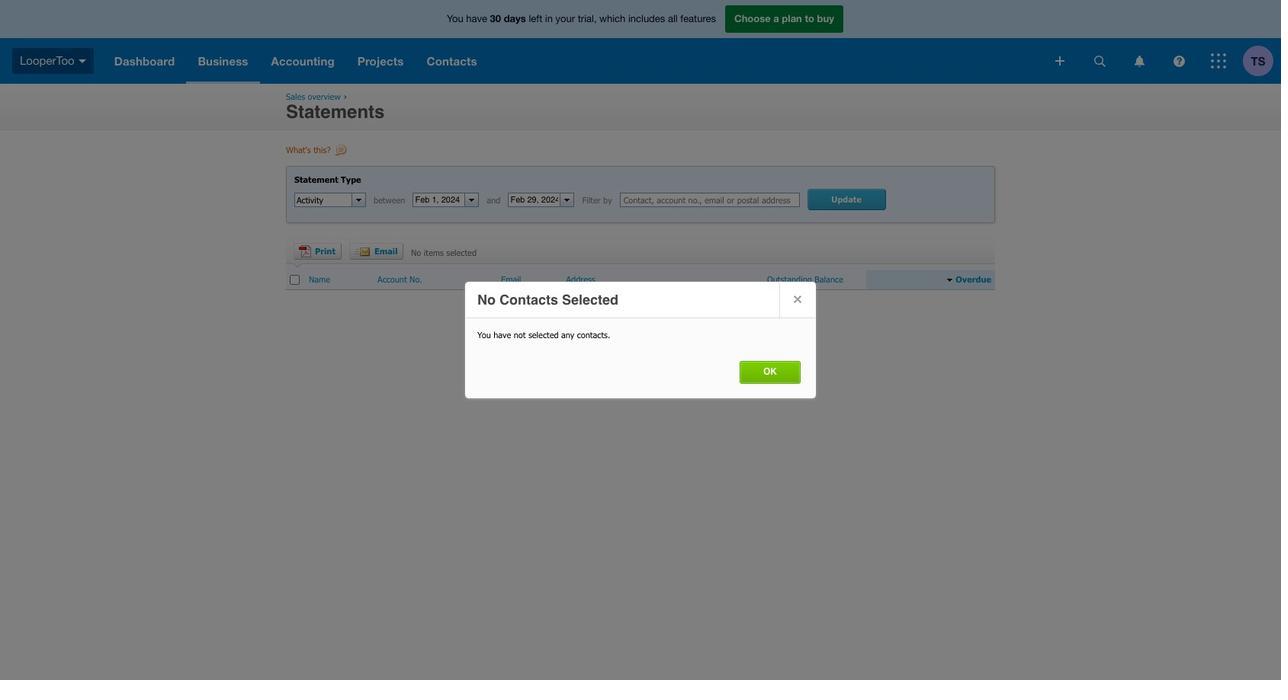 Task type: locate. For each thing, give the bounding box(es) containing it.
this?
[[314, 145, 331, 155]]

contacts
[[499, 292, 558, 308]]

name link
[[309, 275, 330, 286]]

have inside you have 30 days left in your trial, which includes all features
[[466, 13, 487, 25]]

0 horizontal spatial have
[[466, 13, 487, 25]]

›
[[343, 92, 347, 101]]

choose
[[734, 12, 771, 25]]

0 vertical spatial no
[[411, 248, 421, 258]]

0 horizontal spatial no
[[411, 248, 421, 258]]

email up "contacts"
[[501, 275, 521, 285]]

you for not
[[477, 330, 491, 340]]

you left not
[[477, 330, 491, 340]]

overdue
[[956, 275, 991, 285]]

email for the right email link
[[501, 275, 521, 285]]

plan
[[782, 12, 802, 25]]

loopertoo button
[[0, 38, 103, 84]]

overview
[[308, 92, 341, 101]]

1 horizontal spatial selected
[[528, 330, 559, 340]]

1 vertical spatial you
[[477, 330, 491, 340]]

1 horizontal spatial email
[[501, 275, 521, 285]]

no
[[411, 248, 421, 258], [477, 292, 496, 308]]

1 vertical spatial selected
[[528, 330, 559, 340]]

have for 30
[[466, 13, 487, 25]]

0 vertical spatial email
[[374, 247, 398, 256]]

svg image inside loopertoo popup button
[[78, 59, 86, 63]]

1 vertical spatial no
[[477, 292, 496, 308]]

1 vertical spatial email
[[501, 275, 521, 285]]

you
[[447, 13, 463, 25], [477, 330, 491, 340]]

statement type
[[294, 175, 361, 185]]

0 horizontal spatial email
[[374, 247, 398, 256]]

no left items
[[411, 248, 421, 258]]

None text field
[[414, 194, 465, 207], [509, 194, 560, 207], [414, 194, 465, 207], [509, 194, 560, 207]]

no contacts selected
[[477, 292, 619, 308]]

in
[[545, 13, 553, 25]]

None checkbox
[[290, 275, 300, 285]]

includes
[[628, 13, 665, 25]]

no.
[[410, 275, 422, 285]]

email link up "contacts"
[[501, 275, 521, 286]]

no items selected
[[411, 248, 477, 258]]

selected
[[562, 292, 619, 308]]

have left 30
[[466, 13, 487, 25]]

no for no items selected
[[411, 248, 421, 258]]

svg image
[[1211, 53, 1226, 69], [1094, 55, 1105, 67], [1134, 55, 1144, 67], [1173, 55, 1185, 67], [1055, 56, 1065, 66], [78, 59, 86, 63]]

selected right not
[[528, 330, 559, 340]]

days
[[504, 12, 526, 25]]

choose a plan to buy
[[734, 12, 834, 25]]

you inside you have 30 days left in your trial, which includes all features
[[447, 13, 463, 25]]

have left not
[[494, 330, 511, 340]]

email
[[374, 247, 398, 256], [501, 275, 521, 285]]

what's this?
[[286, 145, 331, 155]]

no for no contacts selected
[[477, 292, 496, 308]]

filter
[[582, 195, 601, 205]]

1 vertical spatial email link
[[501, 275, 521, 286]]

30
[[490, 12, 501, 25]]

items
[[424, 248, 444, 258]]

update
[[831, 195, 862, 205]]

not
[[514, 330, 526, 340]]

1 horizontal spatial no
[[477, 292, 496, 308]]

statements
[[286, 101, 385, 123]]

have
[[466, 13, 487, 25], [494, 330, 511, 340]]

0 horizontal spatial you
[[447, 13, 463, 25]]

any
[[561, 330, 574, 340]]

to
[[805, 12, 814, 25]]

your
[[556, 13, 575, 25]]

no left "contacts"
[[477, 292, 496, 308]]

you left 30
[[447, 13, 463, 25]]

have for not
[[494, 330, 511, 340]]

0 vertical spatial selected
[[446, 248, 477, 258]]

0 horizontal spatial email link
[[349, 243, 403, 260]]

Contact, account no., email or postal address text field
[[620, 193, 800, 208]]

0 vertical spatial you
[[447, 13, 463, 25]]

selected
[[446, 248, 477, 258], [528, 330, 559, 340]]

1 horizontal spatial have
[[494, 330, 511, 340]]

all
[[668, 13, 678, 25]]

selected right items
[[446, 248, 477, 258]]

sales overview link
[[286, 92, 341, 101]]

1 vertical spatial have
[[494, 330, 511, 340]]

None text field
[[295, 194, 352, 207]]

email up the account
[[374, 247, 398, 256]]

ok
[[763, 367, 777, 377]]

ts button
[[1243, 38, 1281, 84]]

email link
[[349, 243, 403, 260], [501, 275, 521, 286]]

account no. link
[[378, 275, 422, 286]]

email link up the account
[[349, 243, 403, 260]]

0 vertical spatial have
[[466, 13, 487, 25]]

1 horizontal spatial you
[[477, 330, 491, 340]]



Task type: describe. For each thing, give the bounding box(es) containing it.
ok button
[[763, 367, 792, 377]]

contacts.
[[577, 330, 610, 340]]

which
[[599, 13, 626, 25]]

overdue link
[[953, 275, 991, 286]]

you for 30
[[447, 13, 463, 25]]

left
[[529, 13, 542, 25]]

you have 30 days left in your trial, which includes all features
[[447, 12, 716, 25]]

features
[[680, 13, 716, 25]]

print link
[[294, 243, 342, 260]]

ts banner
[[0, 0, 1281, 84]]

loopertoo
[[20, 54, 74, 67]]

0 horizontal spatial selected
[[446, 248, 477, 258]]

1 horizontal spatial email link
[[501, 275, 521, 286]]

filter by
[[582, 195, 612, 205]]

update link
[[807, 189, 886, 211]]

what's this? link
[[286, 145, 349, 159]]

by
[[603, 195, 612, 205]]

outstanding
[[767, 275, 812, 285]]

name
[[309, 275, 330, 285]]

ts
[[1251, 54, 1265, 67]]

account
[[378, 275, 407, 285]]

buy
[[817, 12, 834, 25]]

sales
[[286, 92, 305, 101]]

type
[[341, 175, 361, 185]]

account no.
[[378, 275, 422, 285]]

outstanding balance
[[767, 275, 843, 285]]

print
[[315, 247, 336, 256]]

between
[[374, 195, 405, 205]]

and
[[487, 195, 501, 205]]

address link
[[566, 275, 595, 286]]

address
[[566, 275, 595, 285]]

email for topmost email link
[[374, 247, 398, 256]]

balance
[[815, 275, 843, 285]]

outstanding balance link
[[767, 275, 843, 286]]

you have not selected any contacts.
[[477, 330, 610, 340]]

trial,
[[578, 13, 597, 25]]

statement
[[294, 175, 338, 185]]

sales overview › statements
[[286, 92, 385, 123]]

0 vertical spatial email link
[[349, 243, 403, 260]]

what's
[[286, 145, 311, 155]]

a
[[773, 12, 779, 25]]



Task type: vqa. For each thing, say whether or not it's contained in the screenshot.
No items selected
yes



